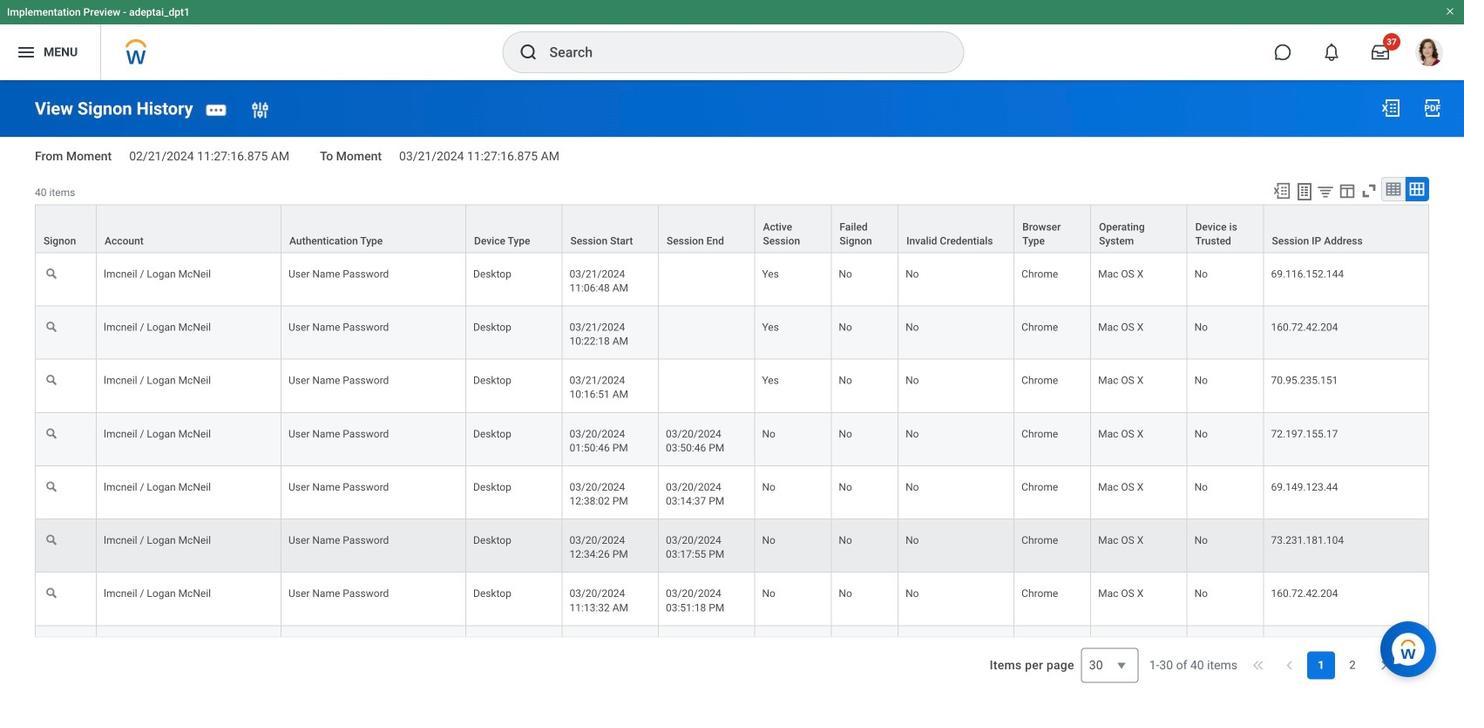 Task type: locate. For each thing, give the bounding box(es) containing it.
main content
[[0, 80, 1464, 705]]

3 desktop element from the top
[[473, 371, 511, 387]]

6 row from the top
[[35, 466, 1429, 519]]

banner
[[0, 0, 1464, 80]]

cell
[[659, 253, 755, 306], [659, 306, 755, 360], [659, 360, 755, 413], [35, 626, 97, 679], [97, 626, 281, 679], [281, 626, 466, 679], [466, 626, 563, 679], [563, 626, 659, 679], [659, 626, 755, 679], [755, 626, 832, 679], [832, 626, 899, 679], [899, 626, 1015, 679], [1015, 626, 1091, 679], [1091, 626, 1187, 679], [1187, 626, 1264, 679], [1264, 626, 1429, 679]]

2 desktop element from the top
[[473, 318, 511, 333]]

3 user name password element from the top
[[288, 371, 389, 387]]

desktop element for sixth user name password element from the top of the page
[[473, 531, 511, 546]]

export to excel image left export to worksheets icon
[[1272, 181, 1292, 201]]

lmcneil / logan mcneil element for third user name password element from the top
[[104, 371, 211, 387]]

4 lmcneil / logan mcneil element from the top
[[104, 424, 211, 440]]

1 user name password element from the top
[[288, 264, 389, 280]]

0 horizontal spatial export to excel image
[[1272, 181, 1292, 201]]

1 lmcneil / logan mcneil element from the top
[[104, 264, 211, 280]]

6 lmcneil / logan mcneil element from the top
[[104, 531, 211, 546]]

desktop element for first user name password element from the top of the page
[[473, 264, 511, 280]]

6 user name password element from the top
[[288, 531, 389, 546]]

view signon history element
[[35, 99, 193, 119]]

list
[[1307, 651, 1366, 679]]

1 vertical spatial export to excel image
[[1272, 181, 1292, 201]]

user name password element
[[288, 264, 389, 280], [288, 318, 389, 333], [288, 371, 389, 387], [288, 424, 389, 440], [288, 477, 389, 493], [288, 531, 389, 546], [288, 584, 389, 600]]

export to excel image left the view printable version (pdf) icon in the top of the page
[[1380, 98, 1401, 119]]

2 user name password element from the top
[[288, 318, 389, 333]]

close environment banner image
[[1445, 6, 1455, 17]]

1 row from the top
[[35, 204, 1429, 253]]

desktop element
[[473, 264, 511, 280], [473, 318, 511, 333], [473, 371, 511, 387], [473, 424, 511, 440], [473, 477, 511, 493], [473, 531, 511, 546], [473, 584, 511, 600]]

4 row from the top
[[35, 360, 1429, 413]]

list inside pagination element
[[1307, 651, 1366, 679]]

lmcneil / logan mcneil element for 3rd user name password element from the bottom
[[104, 477, 211, 493]]

2 lmcneil / logan mcneil element from the top
[[104, 318, 211, 333]]

8 row from the top
[[35, 573, 1429, 626]]

lmcneil / logan mcneil element for 2nd user name password element from the top
[[104, 318, 211, 333]]

chevron right small image
[[1375, 656, 1393, 674]]

7 user name password element from the top
[[288, 584, 389, 600]]

1 desktop element from the top
[[473, 264, 511, 280]]

5 lmcneil / logan mcneil element from the top
[[104, 477, 211, 493]]

lmcneil / logan mcneil element for fourth user name password element from the top of the page
[[104, 424, 211, 440]]

export to excel image for export to worksheets icon
[[1272, 181, 1292, 201]]

1 horizontal spatial export to excel image
[[1380, 98, 1401, 119]]

pagination element
[[1149, 637, 1429, 693]]

7 lmcneil / logan mcneil element from the top
[[104, 584, 211, 600]]

status inside pagination element
[[1149, 656, 1237, 674]]

4 desktop element from the top
[[473, 424, 511, 440]]

chevron 2x left small image
[[1250, 656, 1267, 674]]

lmcneil / logan mcneil element
[[104, 264, 211, 280], [104, 318, 211, 333], [104, 371, 211, 387], [104, 424, 211, 440], [104, 477, 211, 493], [104, 531, 211, 546], [104, 584, 211, 600]]

6 desktop element from the top
[[473, 531, 511, 546]]

click to view/edit grid preferences image
[[1338, 181, 1357, 201]]

4 user name password element from the top
[[288, 424, 389, 440]]

view printable version (pdf) image
[[1422, 98, 1443, 119]]

3 lmcneil / logan mcneil element from the top
[[104, 371, 211, 387]]

desktop element for seventh user name password element from the top
[[473, 584, 511, 600]]

7 desktop element from the top
[[473, 584, 511, 600]]

3 row from the top
[[35, 306, 1429, 360]]

desktop element for 2nd user name password element from the top
[[473, 318, 511, 333]]

notifications large image
[[1323, 44, 1340, 61]]

export to worksheets image
[[1294, 181, 1315, 202]]

toolbar
[[1264, 177, 1429, 204]]

items per page element
[[987, 637, 1139, 693]]

export to excel image
[[1380, 98, 1401, 119], [1272, 181, 1292, 201]]

status
[[1149, 656, 1237, 674]]

0 vertical spatial export to excel image
[[1380, 98, 1401, 119]]

row
[[35, 204, 1429, 253], [35, 253, 1429, 306], [35, 306, 1429, 360], [35, 360, 1429, 413], [35, 413, 1429, 466], [35, 466, 1429, 519], [35, 519, 1429, 573], [35, 573, 1429, 626], [35, 626, 1429, 679]]

table image
[[1385, 181, 1402, 198]]

5 desktop element from the top
[[473, 477, 511, 493]]

Search Workday  search field
[[549, 33, 928, 71]]



Task type: describe. For each thing, give the bounding box(es) containing it.
chevron 2x right small image
[[1407, 656, 1424, 674]]

export to excel image for the view printable version (pdf) icon in the top of the page
[[1380, 98, 1401, 119]]

profile logan mcneil image
[[1415, 38, 1443, 70]]

7 row from the top
[[35, 519, 1429, 573]]

2 row from the top
[[35, 253, 1429, 306]]

9 row from the top
[[35, 626, 1429, 679]]

5 row from the top
[[35, 413, 1429, 466]]

lmcneil / logan mcneil element for seventh user name password element from the top
[[104, 584, 211, 600]]

justify image
[[16, 42, 37, 63]]

lmcneil / logan mcneil element for sixth user name password element from the top of the page
[[104, 531, 211, 546]]

expand table image
[[1408, 181, 1426, 198]]

inbox large image
[[1372, 44, 1389, 61]]

desktop element for fourth user name password element from the top of the page
[[473, 424, 511, 440]]

chevron left small image
[[1281, 656, 1298, 674]]

select to filter grid data image
[[1316, 182, 1335, 201]]

search image
[[518, 42, 539, 63]]

lmcneil / logan mcneil element for first user name password element from the top of the page
[[104, 264, 211, 280]]

desktop element for third user name password element from the top
[[473, 371, 511, 387]]

5 user name password element from the top
[[288, 477, 389, 493]]

desktop element for 3rd user name password element from the bottom
[[473, 477, 511, 493]]

change selection image
[[250, 100, 271, 121]]

fullscreen image
[[1359, 181, 1379, 201]]



Task type: vqa. For each thing, say whether or not it's contained in the screenshot.
check icon
no



